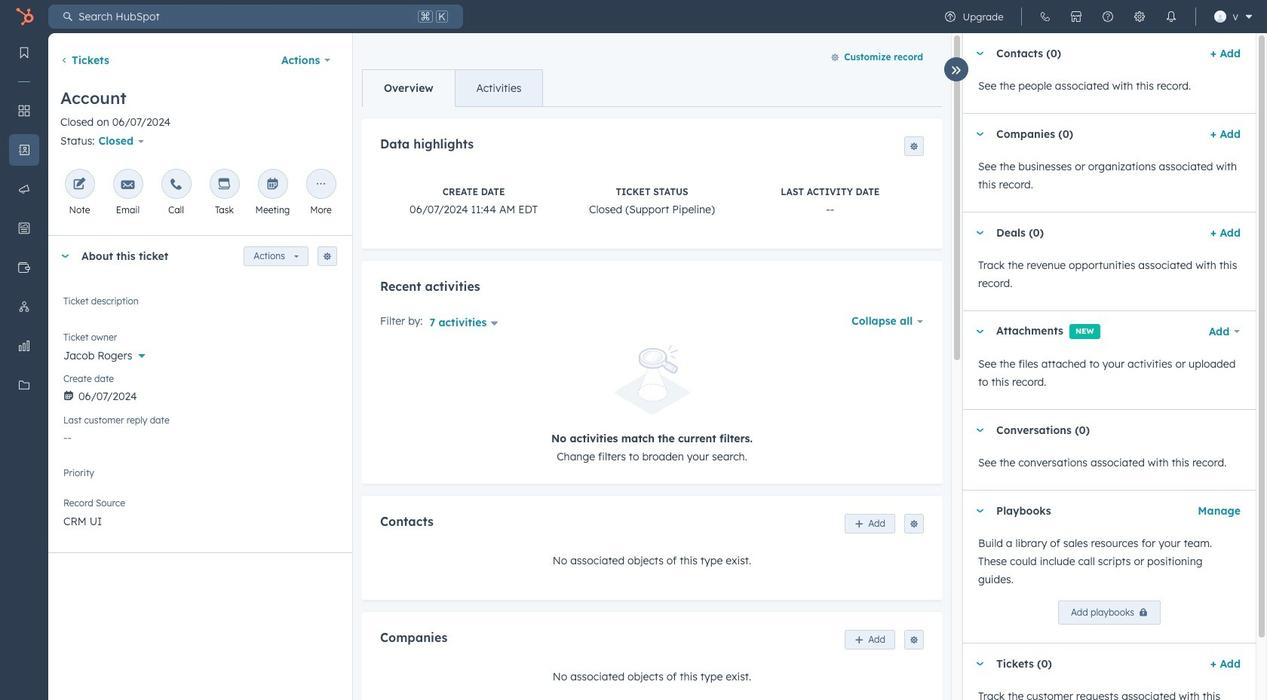 Task type: locate. For each thing, give the bounding box(es) containing it.
None text field
[[63, 294, 337, 324]]

menu
[[935, 0, 1258, 33], [0, 33, 48, 663]]

caret image
[[975, 132, 984, 136], [975, 231, 984, 235], [60, 255, 69, 259], [975, 429, 984, 433], [975, 510, 984, 513], [975, 663, 984, 666]]

1 vertical spatial caret image
[[975, 330, 984, 334]]

caret image
[[975, 52, 984, 55], [975, 330, 984, 334]]

1 horizontal spatial menu
[[935, 0, 1258, 33]]

create an email image
[[121, 178, 135, 193]]

settings image
[[1134, 11, 1146, 23]]

0 horizontal spatial menu
[[0, 33, 48, 663]]

marketplaces image
[[1071, 11, 1083, 23]]

Search HubSpot search field
[[72, 5, 415, 29]]

navigation
[[362, 69, 543, 107]]

0 vertical spatial caret image
[[975, 52, 984, 55]]

alert
[[380, 346, 924, 466]]

create a task image
[[218, 178, 231, 193]]

make a phone call image
[[169, 178, 183, 193]]

1 caret image from the top
[[975, 52, 984, 55]]



Task type: vqa. For each thing, say whether or not it's contained in the screenshot.
create an email image
yes



Task type: describe. For each thing, give the bounding box(es) containing it.
create a note image
[[73, 178, 86, 193]]

bookmarks primary navigation item image
[[18, 47, 30, 59]]

notifications image
[[1166, 11, 1178, 23]]

manage card settings image
[[323, 253, 332, 262]]

help image
[[1102, 11, 1114, 23]]

jacob rogers image
[[1215, 11, 1227, 23]]

schedule a meeting image
[[266, 178, 279, 193]]

more activities, menu pop up image
[[314, 178, 328, 193]]

MM/DD/YYYY text field
[[63, 383, 337, 407]]

2 caret image from the top
[[975, 330, 984, 334]]

-- text field
[[63, 424, 337, 448]]



